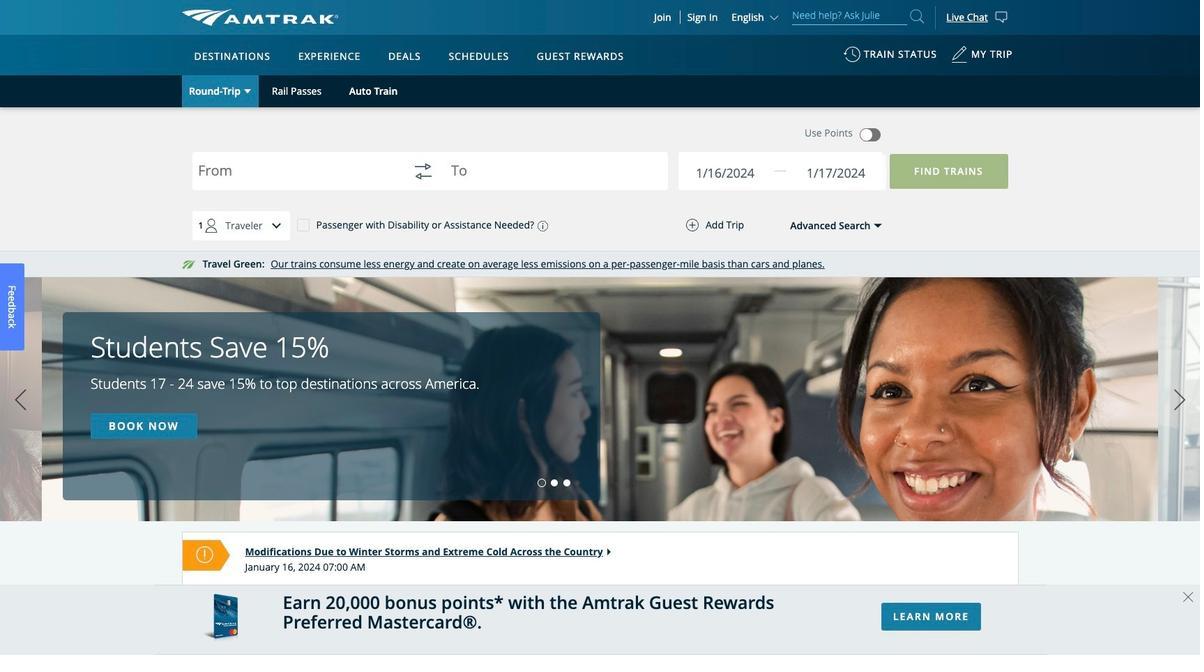 Task type: vqa. For each thing, say whether or not it's contained in the screenshot.
Slide 3 tab
yes



Task type: locate. For each thing, give the bounding box(es) containing it.
none field to
[[451, 155, 649, 200]]

None checkbox
[[297, 218, 309, 231]]

switch departure and arrival stations. image
[[406, 155, 440, 188]]

next image
[[1170, 383, 1190, 418]]

slide 1 tab
[[539, 480, 546, 487]]

plus icon image
[[686, 219, 699, 232]]

previous image
[[10, 383, 31, 418]]

amtrak guest rewards preferred mastercard image
[[203, 594, 237, 646]]

None field
[[198, 155, 395, 200], [451, 155, 649, 200], [693, 156, 789, 190], [790, 156, 886, 190], [693, 156, 789, 190], [790, 156, 886, 190]]

Please enter your search item search field
[[792, 7, 908, 25]]

more information about accessible travel requests. image
[[534, 221, 548, 231]]

banner
[[0, 0, 1200, 322]]

passenger image
[[198, 212, 225, 240]]

application
[[234, 116, 568, 312]]

click to add the number travelers and discount types image
[[263, 212, 291, 240]]

From text field
[[198, 164, 395, 182]]



Task type: describe. For each thing, give the bounding box(es) containing it.
select caret image
[[244, 90, 251, 93]]

To text field
[[451, 164, 649, 182]]

slide 3 tab
[[564, 480, 571, 487]]

slide 2 tab
[[551, 480, 558, 487]]

regions map image
[[234, 116, 568, 312]]

open image
[[874, 224, 883, 228]]

none field from
[[198, 155, 395, 200]]

choose a slide to display tab list
[[0, 480, 573, 487]]

amtrak sustains leaf icon image
[[182, 261, 196, 270]]

search icon image
[[910, 7, 924, 26]]

amtrak image
[[182, 9, 338, 26]]



